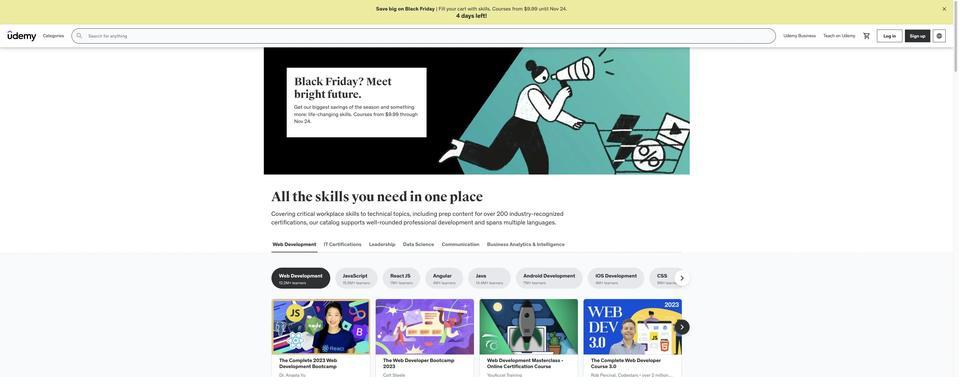 Task type: vqa. For each thing, say whether or not it's contained in the screenshot.
can at bottom
no



Task type: locate. For each thing, give the bounding box(es) containing it.
the
[[279, 357, 288, 363], [383, 357, 392, 363], [591, 357, 600, 363]]

and inside black friday? meet bright future. get our biggest savings of the season and something more: life-changing skills. courses from $9.99 through nov 24.
[[381, 104, 389, 110]]

0 horizontal spatial 24.
[[304, 118, 312, 124]]

js
[[405, 273, 411, 279]]

black
[[405, 5, 419, 12], [294, 75, 323, 88]]

1 horizontal spatial skills.
[[479, 5, 491, 12]]

development for ios development 4m+ learners
[[605, 273, 637, 279]]

0 vertical spatial courses
[[492, 5, 511, 12]]

1 vertical spatial and
[[475, 218, 485, 226]]

2 developer from the left
[[637, 357, 661, 363]]

0 horizontal spatial skills.
[[340, 111, 352, 117]]

recognized
[[534, 210, 564, 218]]

0 horizontal spatial course
[[535, 363, 551, 370]]

bootcamp inside the web developer bootcamp 2023
[[430, 357, 455, 363]]

4m+ down angular
[[433, 280, 441, 285]]

learners inside java 14.4m+ learners
[[489, 280, 503, 285]]

0 horizontal spatial the
[[279, 357, 288, 363]]

log in link
[[877, 30, 903, 42]]

0 horizontal spatial from
[[373, 111, 384, 117]]

1 horizontal spatial on
[[836, 33, 841, 39]]

certifications,
[[271, 218, 308, 226]]

covering
[[271, 210, 296, 218]]

the complete web developer course 3.0 link
[[591, 357, 661, 370]]

in up including
[[410, 189, 422, 205]]

15.5m+
[[343, 280, 355, 285]]

1 learners from the left
[[292, 280, 306, 285]]

on inside the teach on udemy link
[[836, 33, 841, 39]]

courses
[[492, 5, 511, 12], [354, 111, 372, 117]]

up
[[920, 33, 926, 39]]

6 learners from the left
[[532, 280, 546, 285]]

complete inside the complete web developer course 3.0
[[601, 357, 624, 363]]

all the skills you need in one place
[[271, 189, 483, 205]]

the right of
[[355, 104, 362, 110]]

languages.
[[527, 218, 556, 226]]

leadership
[[369, 241, 395, 247]]

-
[[561, 357, 563, 363]]

4 learners from the left
[[442, 280, 456, 285]]

season
[[363, 104, 380, 110]]

1 complete from the left
[[289, 357, 312, 363]]

close image
[[941, 6, 948, 12]]

our down critical
[[309, 218, 318, 226]]

4m+ down ios
[[596, 280, 603, 285]]

development inside button
[[284, 241, 316, 247]]

1 vertical spatial nov
[[294, 118, 303, 124]]

1 vertical spatial black
[[294, 75, 323, 88]]

courses inside save big on black friday | fill your cart with skills. courses from $9.99 until nov 24. 4 days left!
[[492, 5, 511, 12]]

0 horizontal spatial black
[[294, 75, 323, 88]]

0 vertical spatial skills.
[[479, 5, 491, 12]]

life-
[[308, 111, 318, 117]]

big
[[389, 5, 397, 12]]

ios
[[596, 273, 604, 279]]

development inside web development masterclass - online certification course
[[499, 357, 531, 363]]

udemy
[[784, 33, 797, 39], [842, 33, 856, 39]]

the inside the complete 2023 web development bootcamp
[[279, 357, 288, 363]]

the web developer bootcamp 2023 link
[[383, 357, 455, 370]]

nov down more:
[[294, 118, 303, 124]]

1 horizontal spatial bootcamp
[[430, 357, 455, 363]]

0 horizontal spatial 2023
[[313, 357, 325, 363]]

complete for development
[[289, 357, 312, 363]]

our up life-
[[304, 104, 311, 110]]

for
[[475, 210, 482, 218]]

2 4m+ from the left
[[596, 280, 603, 285]]

0 horizontal spatial nov
[[294, 118, 303, 124]]

Search for anything text field
[[87, 31, 768, 41]]

next image
[[677, 322, 687, 332]]

1 vertical spatial our
[[309, 218, 318, 226]]

7m+ down android
[[524, 280, 531, 285]]

3.0
[[609, 363, 617, 370]]

0 horizontal spatial developer
[[405, 357, 429, 363]]

the up critical
[[292, 189, 313, 205]]

and
[[381, 104, 389, 110], [475, 218, 485, 226]]

java 14.4m+ learners
[[476, 273, 503, 285]]

1 horizontal spatial courses
[[492, 5, 511, 12]]

1 horizontal spatial developer
[[637, 357, 661, 363]]

on right big
[[398, 5, 404, 12]]

black left friday
[[405, 5, 419, 12]]

0 vertical spatial on
[[398, 5, 404, 12]]

changing
[[318, 111, 339, 117]]

1 4m+ from the left
[[433, 280, 441, 285]]

courses down season
[[354, 111, 372, 117]]

1 vertical spatial 24.
[[304, 118, 312, 124]]

4m+
[[433, 280, 441, 285], [596, 280, 603, 285]]

7m+ down react
[[390, 280, 398, 285]]

skills. inside black friday? meet bright future. get our biggest savings of the season and something more: life-changing skills. courses from $9.99 through nov 24.
[[340, 111, 352, 117]]

24.
[[560, 5, 567, 12], [304, 118, 312, 124]]

1 horizontal spatial 24.
[[560, 5, 567, 12]]

1 7m+ from the left
[[390, 280, 398, 285]]

from left until
[[512, 5, 523, 12]]

0 vertical spatial from
[[512, 5, 523, 12]]

1 vertical spatial business
[[487, 241, 509, 247]]

business
[[798, 33, 816, 39], [487, 241, 509, 247]]

bootcamp inside the complete 2023 web development bootcamp
[[312, 363, 337, 370]]

0 horizontal spatial $9.99
[[385, 111, 399, 117]]

and inside covering critical workplace skills to technical topics, including prep content for over 200 industry-recognized certifications, our catalog supports well-rounded professional development and spans multiple languages.
[[475, 218, 485, 226]]

nov inside black friday? meet bright future. get our biggest savings of the season and something more: life-changing skills. courses from $9.99 through nov 24.
[[294, 118, 303, 124]]

2 7m+ from the left
[[524, 280, 531, 285]]

0 vertical spatial nov
[[550, 5, 559, 12]]

skills. inside save big on black friday | fill your cart with skills. courses from $9.99 until nov 24. 4 days left!
[[479, 5, 491, 12]]

black up get
[[294, 75, 323, 88]]

learners inside angular 4m+ learners
[[442, 280, 456, 285]]

css 9m+ learners
[[657, 273, 680, 285]]

skills. up the left!
[[479, 5, 491, 12]]

development inside web development 12.2m+ learners
[[291, 273, 323, 279]]

udemy image
[[8, 31, 37, 41]]

0 vertical spatial $9.99
[[524, 5, 538, 12]]

course left 3.0 on the bottom of the page
[[591, 363, 608, 370]]

our inside black friday? meet bright future. get our biggest savings of the season and something more: life-changing skills. courses from $9.99 through nov 24.
[[304, 104, 311, 110]]

submit search image
[[76, 32, 83, 40]]

learners inside ios development 4m+ learners
[[604, 280, 618, 285]]

skills. down of
[[340, 111, 352, 117]]

3 the from the left
[[591, 357, 600, 363]]

web development 12.2m+ learners
[[279, 273, 323, 285]]

business analytics & intelligence
[[487, 241, 565, 247]]

data science button
[[402, 237, 435, 252]]

1 horizontal spatial course
[[591, 363, 608, 370]]

0 vertical spatial our
[[304, 104, 311, 110]]

and down for
[[475, 218, 485, 226]]

2023 inside the complete 2023 web development bootcamp
[[313, 357, 325, 363]]

more:
[[294, 111, 307, 117]]

skills.
[[479, 5, 491, 12], [340, 111, 352, 117]]

7m+ inside android development 7m+ learners
[[524, 280, 531, 285]]

teach on udemy
[[824, 33, 856, 39]]

our inside covering critical workplace skills to technical topics, including prep content for over 200 industry-recognized certifications, our catalog supports well-rounded professional development and spans multiple languages.
[[309, 218, 318, 226]]

1 horizontal spatial $9.99
[[524, 5, 538, 12]]

carousel element
[[271, 299, 690, 377]]

0 horizontal spatial the
[[292, 189, 313, 205]]

development for web development masterclass - online certification course
[[499, 357, 531, 363]]

course left -
[[535, 363, 551, 370]]

you
[[352, 189, 375, 205]]

1 horizontal spatial 4m+
[[596, 280, 603, 285]]

complete
[[289, 357, 312, 363], [601, 357, 624, 363]]

over
[[484, 210, 495, 218]]

2 course from the left
[[591, 363, 608, 370]]

skills up workplace on the left bottom of the page
[[315, 189, 349, 205]]

1 udemy from the left
[[784, 33, 797, 39]]

courses right with
[[492, 5, 511, 12]]

business left teach
[[798, 33, 816, 39]]

1 horizontal spatial udemy
[[842, 33, 856, 39]]

place
[[450, 189, 483, 205]]

0 horizontal spatial bootcamp
[[312, 363, 337, 370]]

save big on black friday | fill your cart with skills. courses from $9.99 until nov 24. 4 days left!
[[376, 5, 567, 20]]

0 horizontal spatial 4m+
[[433, 280, 441, 285]]

8 learners from the left
[[666, 280, 680, 285]]

0 horizontal spatial on
[[398, 5, 404, 12]]

1 vertical spatial courses
[[354, 111, 372, 117]]

1 vertical spatial skills
[[346, 210, 359, 218]]

1 horizontal spatial complete
[[601, 357, 624, 363]]

our
[[304, 104, 311, 110], [309, 218, 318, 226]]

topic filters element
[[271, 268, 690, 289]]

skills inside covering critical workplace skills to technical topics, including prep content for over 200 industry-recognized certifications, our catalog supports well-rounded professional development and spans multiple languages.
[[346, 210, 359, 218]]

1 horizontal spatial in
[[892, 33, 896, 39]]

development inside android development 7m+ learners
[[544, 273, 575, 279]]

2 complete from the left
[[601, 357, 624, 363]]

friday
[[420, 5, 435, 12]]

on right teach
[[836, 33, 841, 39]]

get
[[294, 104, 303, 110]]

from inside black friday? meet bright future. get our biggest savings of the season and something more: life-changing skills. courses from $9.99 through nov 24.
[[373, 111, 384, 117]]

&
[[533, 241, 536, 247]]

and right season
[[381, 104, 389, 110]]

1 horizontal spatial 2023
[[383, 363, 395, 370]]

react js 7m+ learners
[[390, 273, 413, 285]]

content
[[453, 210, 473, 218]]

3 learners from the left
[[399, 280, 413, 285]]

0 vertical spatial business
[[798, 33, 816, 39]]

1 horizontal spatial 7m+
[[524, 280, 531, 285]]

1 vertical spatial $9.99
[[385, 111, 399, 117]]

developer
[[405, 357, 429, 363], [637, 357, 661, 363]]

from down season
[[373, 111, 384, 117]]

1 horizontal spatial the
[[355, 104, 362, 110]]

0 horizontal spatial courses
[[354, 111, 372, 117]]

course
[[535, 363, 551, 370], [591, 363, 608, 370]]

$9.99 left until
[[524, 5, 538, 12]]

24. inside black friday? meet bright future. get our biggest savings of the season and something more: life-changing skills. courses from $9.99 through nov 24.
[[304, 118, 312, 124]]

0 vertical spatial skills
[[315, 189, 349, 205]]

on
[[398, 5, 404, 12], [836, 33, 841, 39]]

javascript
[[343, 273, 368, 279]]

1 horizontal spatial and
[[475, 218, 485, 226]]

development inside ios development 4m+ learners
[[605, 273, 637, 279]]

2 learners from the left
[[356, 280, 370, 285]]

2 the from the left
[[383, 357, 392, 363]]

0 vertical spatial the
[[355, 104, 362, 110]]

developer inside the web developer bootcamp 2023
[[405, 357, 429, 363]]

$9.99 inside black friday? meet bright future. get our biggest savings of the season and something more: life-changing skills. courses from $9.99 through nov 24.
[[385, 111, 399, 117]]

0 vertical spatial and
[[381, 104, 389, 110]]

courses inside black friday? meet bright future. get our biggest savings of the season and something more: life-changing skills. courses from $9.99 through nov 24.
[[354, 111, 372, 117]]

0 vertical spatial black
[[405, 5, 419, 12]]

javascript 15.5m+ learners
[[343, 273, 370, 285]]

one
[[425, 189, 447, 205]]

24. down life-
[[304, 118, 312, 124]]

1 horizontal spatial from
[[512, 5, 523, 12]]

in right the log
[[892, 33, 896, 39]]

5 learners from the left
[[489, 280, 503, 285]]

4m+ inside angular 4m+ learners
[[433, 280, 441, 285]]

7 learners from the left
[[604, 280, 618, 285]]

1 vertical spatial skills.
[[340, 111, 352, 117]]

development for web development 12.2m+ learners
[[291, 273, 323, 279]]

web
[[273, 241, 283, 247], [279, 273, 290, 279], [326, 357, 337, 363], [393, 357, 404, 363], [487, 357, 498, 363], [625, 357, 636, 363]]

24. right until
[[560, 5, 567, 12]]

0 horizontal spatial 7m+
[[390, 280, 398, 285]]

7m+ inside react js 7m+ learners
[[390, 280, 398, 285]]

web inside 'web development' button
[[273, 241, 283, 247]]

business down spans on the bottom right of the page
[[487, 241, 509, 247]]

nov right until
[[550, 5, 559, 12]]

1 vertical spatial on
[[836, 33, 841, 39]]

0 horizontal spatial business
[[487, 241, 509, 247]]

sign up
[[910, 33, 926, 39]]

0 vertical spatial in
[[892, 33, 896, 39]]

1 horizontal spatial the
[[383, 357, 392, 363]]

react
[[390, 273, 404, 279]]

4m+ inside ios development 4m+ learners
[[596, 280, 603, 285]]

0 vertical spatial 24.
[[560, 5, 567, 12]]

1 horizontal spatial black
[[405, 5, 419, 12]]

1 developer from the left
[[405, 357, 429, 363]]

1 course from the left
[[535, 363, 551, 370]]

prep
[[439, 210, 451, 218]]

1 vertical spatial from
[[373, 111, 384, 117]]

2 horizontal spatial the
[[591, 357, 600, 363]]

1 horizontal spatial nov
[[550, 5, 559, 12]]

1 the from the left
[[279, 357, 288, 363]]

$9.99 down something
[[385, 111, 399, 117]]

complete inside the complete 2023 web development bootcamp
[[289, 357, 312, 363]]

the inside the complete web developer course 3.0
[[591, 357, 600, 363]]

2023
[[313, 357, 325, 363], [383, 363, 395, 370]]

skills up supports
[[346, 210, 359, 218]]

in inside 'link'
[[892, 33, 896, 39]]

learners inside javascript 15.5m+ learners
[[356, 280, 370, 285]]

the for development
[[279, 357, 288, 363]]

0 horizontal spatial udemy
[[784, 33, 797, 39]]

log in
[[884, 33, 896, 39]]

0 horizontal spatial complete
[[289, 357, 312, 363]]

bright
[[294, 88, 326, 101]]

the inside the web developer bootcamp 2023
[[383, 357, 392, 363]]

1 vertical spatial in
[[410, 189, 422, 205]]

development
[[438, 218, 473, 226]]

until
[[539, 5, 549, 12]]

0 horizontal spatial and
[[381, 104, 389, 110]]

the complete web developer course 3.0
[[591, 357, 661, 370]]



Task type: describe. For each thing, give the bounding box(es) containing it.
well-
[[367, 218, 380, 226]]

web inside the web developer bootcamp 2023
[[393, 357, 404, 363]]

complete for course
[[601, 357, 624, 363]]

communication
[[442, 241, 480, 247]]

development for android development 7m+ learners
[[544, 273, 575, 279]]

course inside the complete web developer course 3.0
[[591, 363, 608, 370]]

covering critical workplace skills to technical topics, including prep content for over 200 industry-recognized certifications, our catalog supports well-rounded professional development and spans multiple languages.
[[271, 210, 564, 226]]

sign up link
[[905, 30, 931, 42]]

4
[[456, 12, 460, 20]]

business inside button
[[487, 241, 509, 247]]

course inside web development masterclass - online certification course
[[535, 363, 551, 370]]

teach on udemy link
[[820, 28, 859, 44]]

catalog
[[320, 218, 340, 226]]

android
[[524, 273, 543, 279]]

2023 inside the web developer bootcamp 2023
[[383, 363, 395, 370]]

it
[[324, 241, 328, 247]]

2 udemy from the left
[[842, 33, 856, 39]]

from inside save big on black friday | fill your cart with skills. courses from $9.99 until nov 24. 4 days left!
[[512, 5, 523, 12]]

through
[[400, 111, 418, 117]]

web inside web development masterclass - online certification course
[[487, 357, 498, 363]]

black inside black friday? meet bright future. get our biggest savings of the season and something more: life-changing skills. courses from $9.99 through nov 24.
[[294, 75, 323, 88]]

black friday? meet bright future. get our biggest savings of the season and something more: life-changing skills. courses from $9.99 through nov 24.
[[294, 75, 418, 124]]

all
[[271, 189, 290, 205]]

teach
[[824, 33, 835, 39]]

the inside black friday? meet bright future. get our biggest savings of the season and something more: life-changing skills. courses from $9.99 through nov 24.
[[355, 104, 362, 110]]

log
[[884, 33, 891, 39]]

science
[[415, 241, 434, 247]]

the for 2023
[[383, 357, 392, 363]]

development for web development
[[284, 241, 316, 247]]

web development button
[[271, 237, 318, 252]]

next image
[[677, 273, 687, 283]]

on inside save big on black friday | fill your cart with skills. courses from $9.99 until nov 24. 4 days left!
[[398, 5, 404, 12]]

angular
[[433, 273, 452, 279]]

200
[[497, 210, 508, 218]]

web inside the complete 2023 web development bootcamp
[[326, 357, 337, 363]]

web inside the complete web developer course 3.0
[[625, 357, 636, 363]]

1 horizontal spatial business
[[798, 33, 816, 39]]

learners inside react js 7m+ learners
[[399, 280, 413, 285]]

data
[[403, 241, 414, 247]]

java
[[476, 273, 486, 279]]

web development
[[273, 241, 316, 247]]

7m+ for android development
[[524, 280, 531, 285]]

nov inside save big on black friday | fill your cart with skills. courses from $9.99 until nov 24. 4 days left!
[[550, 5, 559, 12]]

professional
[[404, 218, 437, 226]]

1 vertical spatial the
[[292, 189, 313, 205]]

with
[[468, 5, 477, 12]]

workplace
[[317, 210, 344, 218]]

categories
[[43, 33, 64, 39]]

the web developer bootcamp 2023
[[383, 357, 455, 370]]

the complete 2023 web development bootcamp link
[[279, 357, 337, 370]]

css
[[657, 273, 667, 279]]

savings
[[331, 104, 348, 110]]

it certifications
[[324, 241, 362, 247]]

critical
[[297, 210, 315, 218]]

supports
[[341, 218, 365, 226]]

angular 4m+ learners
[[433, 273, 456, 285]]

masterclass
[[532, 357, 560, 363]]

shopping cart with 0 items image
[[863, 32, 871, 40]]

14.4m+
[[476, 280, 489, 285]]

0 horizontal spatial in
[[410, 189, 422, 205]]

|
[[436, 5, 437, 12]]

24. inside save big on black friday | fill your cart with skills. courses from $9.99 until nov 24. 4 days left!
[[560, 5, 567, 12]]

future.
[[328, 88, 362, 101]]

save
[[376, 5, 388, 12]]

black inside save big on black friday | fill your cart with skills. courses from $9.99 until nov 24. 4 days left!
[[405, 5, 419, 12]]

analytics
[[510, 241, 531, 247]]

leadership button
[[368, 237, 397, 252]]

learners inside css 9m+ learners
[[666, 280, 680, 285]]

certification
[[504, 363, 533, 370]]

need
[[377, 189, 407, 205]]

android development 7m+ learners
[[524, 273, 575, 285]]

choose a language image
[[936, 33, 943, 39]]

data science
[[403, 241, 434, 247]]

7m+ for react js
[[390, 280, 398, 285]]

the for course
[[591, 357, 600, 363]]

your
[[447, 5, 456, 12]]

cart
[[458, 5, 466, 12]]

of
[[349, 104, 354, 110]]

online
[[487, 363, 503, 370]]

rounded
[[380, 218, 402, 226]]

technical
[[367, 210, 392, 218]]

something
[[390, 104, 415, 110]]

including
[[413, 210, 437, 218]]

business analytics & intelligence button
[[486, 237, 566, 252]]

ios development 4m+ learners
[[596, 273, 637, 285]]

learners inside web development 12.2m+ learners
[[292, 280, 306, 285]]

meet
[[366, 75, 392, 88]]

intelligence
[[537, 241, 565, 247]]

udemy business
[[784, 33, 816, 39]]

development inside the complete 2023 web development bootcamp
[[279, 363, 311, 370]]

to
[[361, 210, 366, 218]]

web development masterclass - online certification course
[[487, 357, 563, 370]]

it certifications button
[[323, 237, 363, 252]]

left!
[[476, 12, 487, 20]]

the complete 2023 web development bootcamp
[[279, 357, 337, 370]]

udemy business link
[[780, 28, 820, 44]]

categories button
[[39, 28, 68, 44]]

web development masterclass - online certification course link
[[487, 357, 563, 370]]

9m+
[[657, 280, 665, 285]]

sign
[[910, 33, 920, 39]]

biggest
[[312, 104, 330, 110]]

developer inside the complete web developer course 3.0
[[637, 357, 661, 363]]

certifications
[[329, 241, 362, 247]]

days
[[461, 12, 474, 20]]

$9.99 inside save big on black friday | fill your cart with skills. courses from $9.99 until nov 24. 4 days left!
[[524, 5, 538, 12]]

communication button
[[441, 237, 481, 252]]

web inside web development 12.2m+ learners
[[279, 273, 290, 279]]

learners inside android development 7m+ learners
[[532, 280, 546, 285]]



